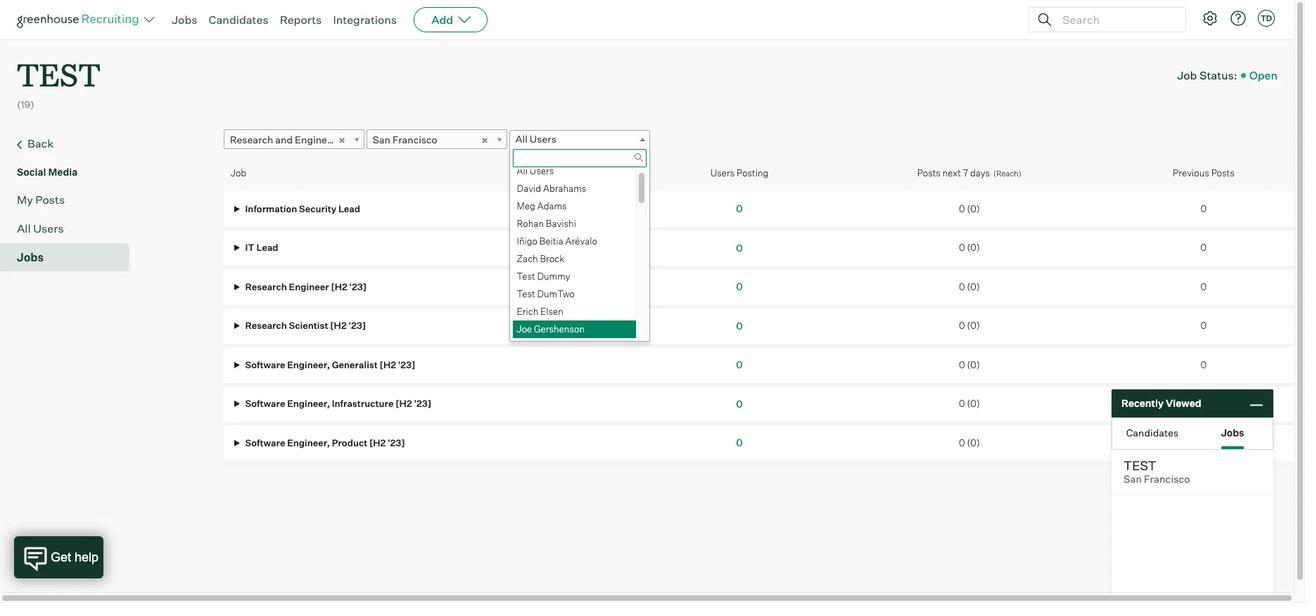 Task type: locate. For each thing, give the bounding box(es) containing it.
all users link
[[509, 130, 650, 148], [17, 220, 124, 237]]

1 vertical spatial jobs link
[[17, 249, 124, 266]]

users
[[530, 133, 556, 145], [530, 165, 554, 177], [710, 168, 735, 179], [33, 221, 64, 235]]

0 (0) for it lead
[[959, 242, 980, 253]]

0 vertical spatial san
[[373, 133, 390, 145]]

0 horizontal spatial jobs
[[17, 250, 44, 264]]

social
[[17, 166, 46, 178]]

lead
[[338, 203, 360, 214], [256, 242, 278, 253]]

1 horizontal spatial san
[[1124, 473, 1142, 486]]

[h2 right generalist
[[380, 359, 396, 371]]

configure image
[[1202, 10, 1219, 27]]

0 vertical spatial all
[[515, 133, 528, 145]]

research for research engineer [h2 '23]
[[245, 281, 287, 292]]

0 horizontal spatial job
[[231, 168, 246, 179]]

0 link for software engineer, generalist [h2 '23]
[[736, 359, 743, 371]]

'23] right product
[[388, 437, 405, 449]]

2 vertical spatial all
[[17, 221, 31, 235]]

integrations
[[333, 13, 397, 27]]

4 0 link from the top
[[736, 320, 743, 332]]

1 horizontal spatial lead
[[338, 203, 360, 214]]

2 vertical spatial software
[[245, 437, 285, 449]]

candidates
[[209, 13, 268, 27], [1126, 427, 1179, 439]]

reports link
[[280, 13, 322, 27]]

Search text field
[[1059, 9, 1173, 30]]

job
[[1177, 68, 1197, 82], [231, 168, 246, 179]]

0 vertical spatial software
[[245, 359, 285, 371]]

(19)
[[17, 99, 34, 111]]

1 vertical spatial test
[[1124, 458, 1157, 473]]

test down zach
[[517, 271, 535, 282]]

6 0 link from the top
[[736, 398, 743, 410]]

job left status:
[[1177, 68, 1197, 82]]

0
[[736, 203, 743, 215], [959, 203, 965, 214], [1201, 203, 1207, 214], [736, 242, 743, 254], [959, 242, 965, 253], [1201, 242, 1207, 253], [736, 281, 743, 293], [959, 281, 965, 292], [1201, 281, 1207, 292], [736, 320, 743, 332], [959, 320, 965, 331], [1201, 320, 1207, 331], [736, 359, 743, 371], [959, 359, 965, 371], [1201, 359, 1207, 371], [736, 398, 743, 410], [959, 398, 965, 410], [1201, 398, 1207, 410], [736, 437, 743, 449], [959, 437, 965, 449]]

'23] right engineer
[[349, 281, 367, 292]]

research down it lead
[[245, 281, 287, 292]]

2 software from the top
[[245, 398, 285, 410]]

engineer, up software engineer, product [h2 '23]
[[287, 398, 330, 410]]

scientist
[[289, 320, 328, 331]]

1 vertical spatial jobs
[[17, 250, 44, 264]]

posts left 'next'
[[917, 167, 941, 178]]

my
[[17, 193, 33, 207]]

research scientist [h2 '23]
[[243, 320, 366, 331]]

software for software engineer, generalist [h2 '23]
[[245, 359, 285, 371]]

test for test san francisco
[[1124, 458, 1157, 473]]

arévalo
[[565, 236, 597, 247]]

3 0 link from the top
[[736, 281, 743, 293]]

3 (0) from the top
[[967, 281, 980, 292]]

san inside test san francisco
[[1124, 473, 1142, 486]]

san
[[373, 133, 390, 145], [1124, 473, 1142, 486]]

7 0 link from the top
[[736, 437, 743, 449]]

7 0 (0) from the top
[[959, 437, 980, 449]]

0 vertical spatial research
[[230, 133, 273, 145]]

posts next 7 days (reach)
[[917, 167, 1021, 178]]

0 vertical spatial engineer,
[[287, 359, 330, 371]]

None text field
[[513, 149, 646, 168]]

all inside "all users david abrahams meg adams rohan bavishi iñigo beitia arévalo zach brock test dummy test dumtwo erich elsen joe gershenson"
[[517, 165, 528, 177]]

0 link
[[736, 203, 743, 215], [736, 242, 743, 254], [736, 281, 743, 293], [736, 320, 743, 332], [736, 359, 743, 371], [736, 398, 743, 410], [736, 437, 743, 449]]

test
[[517, 271, 535, 282], [517, 289, 535, 300]]

0 vertical spatial all users
[[515, 133, 556, 145]]

posts right previous at the top right of the page
[[1211, 168, 1235, 179]]

2 (0) from the top
[[967, 242, 980, 253]]

2 vertical spatial engineer,
[[287, 437, 330, 449]]

4 0 (0) from the top
[[959, 320, 980, 331]]

jobs down my
[[17, 250, 44, 264]]

[h2 right infrastructure
[[396, 398, 412, 410]]

0 horizontal spatial jobs link
[[17, 249, 124, 266]]

0 link for research scientist [h2 '23]
[[736, 320, 743, 332]]

test inside test san francisco
[[1124, 458, 1157, 473]]

bavishi
[[546, 218, 576, 229]]

'23] right infrastructure
[[414, 398, 431, 410]]

5 0 (0) from the top
[[959, 359, 980, 371]]

5 (0) from the top
[[967, 359, 980, 371]]

test down recently
[[1124, 458, 1157, 473]]

my posts
[[17, 193, 65, 207]]

'23] right generalist
[[398, 359, 415, 371]]

test
[[17, 53, 101, 95], [1124, 458, 1157, 473]]

jobs left candidates link
[[172, 13, 197, 27]]

2 vertical spatial jobs
[[1221, 427, 1244, 439]]

information security lead
[[243, 203, 360, 214]]

1 0 (0) from the top
[[959, 203, 980, 214]]

(0)
[[967, 203, 980, 214], [967, 242, 980, 253], [967, 281, 980, 292], [967, 320, 980, 331], [967, 359, 980, 371], [967, 398, 980, 410], [967, 437, 980, 449]]

engineer, for product
[[287, 437, 330, 449]]

jobs
[[172, 13, 197, 27], [17, 250, 44, 264], [1221, 427, 1244, 439]]

'23] for infrastructure
[[414, 398, 431, 410]]

research
[[230, 133, 273, 145], [245, 281, 287, 292], [245, 320, 287, 331]]

reports
[[280, 13, 322, 27]]

3 engineer, from the top
[[287, 437, 330, 449]]

software
[[245, 359, 285, 371], [245, 398, 285, 410], [245, 437, 285, 449]]

1 vertical spatial software
[[245, 398, 285, 410]]

jobs right 1
[[1221, 427, 1244, 439]]

meg
[[517, 201, 535, 212]]

jobs link left candidates link
[[172, 13, 197, 27]]

candidates down recently viewed
[[1126, 427, 1179, 439]]

dummy
[[537, 271, 570, 282]]

brock
[[540, 253, 564, 265]]

all users
[[515, 133, 556, 145], [17, 221, 64, 235]]

0 link for software engineer, product [h2 '23]
[[736, 437, 743, 449]]

0 vertical spatial jobs link
[[172, 13, 197, 27]]

2 test from the top
[[517, 289, 535, 300]]

6 0 (0) from the top
[[959, 398, 980, 410]]

1 horizontal spatial all users link
[[509, 130, 650, 148]]

jobs link down my posts link
[[17, 249, 124, 266]]

test (19)
[[17, 53, 101, 111]]

1 vertical spatial all
[[517, 165, 528, 177]]

7 (0) from the top
[[967, 437, 980, 449]]

1 vertical spatial san
[[1124, 473, 1142, 486]]

social media
[[17, 166, 78, 178]]

test up (19)
[[17, 53, 101, 95]]

0 horizontal spatial candidates
[[209, 13, 268, 27]]

0 (0)
[[959, 203, 980, 214], [959, 242, 980, 253], [959, 281, 980, 292], [959, 320, 980, 331], [959, 359, 980, 371], [959, 398, 980, 410], [959, 437, 980, 449]]

posts right my
[[35, 193, 65, 207]]

san francisco
[[373, 133, 437, 145]]

all users up "david" on the left of the page
[[515, 133, 556, 145]]

1 vertical spatial all users link
[[17, 220, 124, 237]]

information
[[245, 203, 297, 214]]

engineer, down scientist
[[287, 359, 330, 371]]

lead right security
[[338, 203, 360, 214]]

candidates left reports link
[[209, 13, 268, 27]]

beitia
[[540, 236, 563, 247]]

2 horizontal spatial posts
[[1211, 168, 1235, 179]]

engineer,
[[287, 359, 330, 371], [287, 398, 330, 410], [287, 437, 330, 449]]

1
[[1202, 437, 1205, 449]]

abrahams
[[543, 183, 586, 194]]

4 (0) from the top
[[967, 320, 980, 331]]

add
[[431, 13, 453, 27]]

research left scientist
[[245, 320, 287, 331]]

2 engineer, from the top
[[287, 398, 330, 410]]

1 vertical spatial francisco
[[1144, 473, 1190, 486]]

0 vertical spatial test
[[517, 271, 535, 282]]

lead right it
[[256, 242, 278, 253]]

posts
[[917, 167, 941, 178], [1211, 168, 1235, 179], [35, 193, 65, 207]]

6 (0) from the top
[[967, 398, 980, 410]]

2 vertical spatial research
[[245, 320, 287, 331]]

rohan
[[517, 218, 544, 229]]

job status:
[[1177, 68, 1237, 82]]

1 vertical spatial job
[[231, 168, 246, 179]]

(reach)
[[993, 169, 1021, 178]]

test link
[[17, 39, 101, 98]]

0 vertical spatial test
[[17, 53, 101, 95]]

all
[[515, 133, 528, 145], [517, 165, 528, 177], [17, 221, 31, 235]]

1 vertical spatial test
[[517, 289, 535, 300]]

posts for my posts
[[35, 193, 65, 207]]

1 (0) from the top
[[967, 203, 980, 214]]

0 vertical spatial job
[[1177, 68, 1197, 82]]

jobs link
[[172, 13, 197, 27], [17, 249, 124, 266]]

2 0 link from the top
[[736, 242, 743, 254]]

0 (0) for research engineer [h2 '23]
[[959, 281, 980, 292]]

research for research and engineering
[[230, 133, 273, 145]]

1 horizontal spatial jobs
[[172, 13, 197, 27]]

job up information
[[231, 168, 246, 179]]

'23]
[[349, 281, 367, 292], [349, 320, 366, 331], [398, 359, 415, 371], [414, 398, 431, 410], [388, 437, 405, 449]]

(0) for software engineer, generalist [h2 '23]
[[967, 359, 980, 371]]

2 horizontal spatial jobs
[[1221, 427, 1244, 439]]

engineer, left product
[[287, 437, 330, 449]]

0 horizontal spatial posts
[[35, 193, 65, 207]]

test for test (19)
[[17, 53, 101, 95]]

all users link down my posts link
[[17, 220, 124, 237]]

1 horizontal spatial posts
[[917, 167, 941, 178]]

[h2
[[331, 281, 347, 292], [330, 320, 347, 331], [380, 359, 396, 371], [396, 398, 412, 410], [369, 437, 386, 449]]

'23] for generalist
[[398, 359, 415, 371]]

1 vertical spatial lead
[[256, 242, 278, 253]]

0 vertical spatial jobs
[[172, 13, 197, 27]]

0 (0) for information security lead
[[959, 203, 980, 214]]

0 (0) for research scientist [h2 '23]
[[959, 320, 980, 331]]

software for software engineer, product [h2 '23]
[[245, 437, 285, 449]]

0 horizontal spatial san
[[373, 133, 390, 145]]

research left and at left
[[230, 133, 273, 145]]

1 vertical spatial all users
[[17, 221, 64, 235]]

0 horizontal spatial all users
[[17, 221, 64, 235]]

td
[[1261, 13, 1272, 23]]

3 software from the top
[[245, 437, 285, 449]]

(0) for it lead
[[967, 242, 980, 253]]

all users link up abrahams
[[509, 130, 650, 148]]

1 software from the top
[[245, 359, 285, 371]]

1 engineer, from the top
[[287, 359, 330, 371]]

1 0 link from the top
[[736, 203, 743, 215]]

francisco
[[393, 133, 437, 145], [1144, 473, 1190, 486]]

test up erich
[[517, 289, 535, 300]]

5 0 link from the top
[[736, 359, 743, 371]]

0 link for software engineer, infrastructure [h2 '23]
[[736, 398, 743, 410]]

engineering
[[295, 133, 351, 145]]

tab list
[[1112, 419, 1273, 450]]

1 vertical spatial research
[[245, 281, 287, 292]]

0 vertical spatial candidates
[[209, 13, 268, 27]]

1 horizontal spatial candidates
[[1126, 427, 1179, 439]]

jobs inside jobs link
[[17, 250, 44, 264]]

0 vertical spatial francisco
[[393, 133, 437, 145]]

[h2 right product
[[369, 437, 386, 449]]

1 horizontal spatial job
[[1177, 68, 1197, 82]]

3 0 (0) from the top
[[959, 281, 980, 292]]

erich
[[517, 306, 538, 317]]

all users down my posts
[[17, 221, 64, 235]]

1 horizontal spatial test
[[1124, 458, 1157, 473]]

0 horizontal spatial test
[[17, 53, 101, 95]]

infrastructure
[[332, 398, 394, 410]]

1 vertical spatial engineer,
[[287, 398, 330, 410]]

1 horizontal spatial francisco
[[1144, 473, 1190, 486]]

2 0 (0) from the top
[[959, 242, 980, 253]]



Task type: describe. For each thing, give the bounding box(es) containing it.
research for research scientist [h2 '23]
[[245, 320, 287, 331]]

greenhouse recruiting image
[[17, 11, 144, 28]]

engineer, for infrastructure
[[287, 398, 330, 410]]

job for job status:
[[1177, 68, 1197, 82]]

'23] up generalist
[[349, 320, 366, 331]]

previous posts
[[1173, 168, 1235, 179]]

td button
[[1258, 10, 1275, 27]]

0 vertical spatial all users link
[[509, 130, 650, 148]]

and
[[275, 133, 293, 145]]

(0) for research scientist [h2 '23]
[[967, 320, 980, 331]]

0 horizontal spatial lead
[[256, 242, 278, 253]]

it lead
[[243, 242, 278, 253]]

[h2 for infrastructure
[[396, 398, 412, 410]]

research and engineering link
[[224, 129, 364, 150]]

0 (0) for software engineer, infrastructure [h2 '23]
[[959, 398, 980, 410]]

next
[[943, 167, 961, 178]]

(0) for research engineer [h2 '23]
[[967, 281, 980, 292]]

test san francisco
[[1124, 458, 1190, 486]]

open
[[1249, 68, 1278, 82]]

0 horizontal spatial all users link
[[17, 220, 124, 237]]

elsen
[[540, 306, 563, 317]]

adams
[[537, 201, 567, 212]]

francisco inside test san francisco
[[1144, 473, 1190, 486]]

engineer, for generalist
[[287, 359, 330, 371]]

add button
[[414, 7, 488, 32]]

posts for previous posts
[[1211, 168, 1235, 179]]

0 link for it lead
[[736, 242, 743, 254]]

gershenson
[[534, 324, 585, 335]]

users posting
[[710, 168, 768, 179]]

'23] for product
[[388, 437, 405, 449]]

joe
[[517, 324, 532, 335]]

iñigo
[[517, 236, 538, 247]]

recently
[[1121, 398, 1164, 410]]

software engineer, generalist [h2 '23]
[[243, 359, 415, 371]]

software for software engineer, infrastructure [h2 '23]
[[245, 398, 285, 410]]

0 link for research engineer [h2 '23]
[[736, 281, 743, 293]]

research engineer [h2 '23]
[[243, 281, 367, 292]]

candidates link
[[209, 13, 268, 27]]

previous
[[1173, 168, 1209, 179]]

1 horizontal spatial all users
[[515, 133, 556, 145]]

david
[[517, 183, 541, 194]]

users inside "all users david abrahams meg adams rohan bavishi iñigo beitia arévalo zach brock test dummy test dumtwo erich elsen joe gershenson"
[[530, 165, 554, 177]]

research and engineering
[[230, 133, 351, 145]]

recently viewed
[[1121, 398, 1201, 410]]

1 vertical spatial candidates
[[1126, 427, 1179, 439]]

my posts link
[[17, 191, 124, 208]]

0 (0) for software engineer, generalist [h2 '23]
[[959, 359, 980, 371]]

[h2 right scientist
[[330, 320, 347, 331]]

generalist
[[332, 359, 378, 371]]

(0) for information security lead
[[967, 203, 980, 214]]

back link
[[17, 135, 124, 153]]

0 (0) for software engineer, product [h2 '23]
[[959, 437, 980, 449]]

posting
[[737, 168, 768, 179]]

software engineer, infrastructure [h2 '23]
[[243, 398, 431, 410]]

it
[[245, 242, 255, 253]]

0 link for information security lead
[[736, 203, 743, 215]]

days
[[970, 167, 990, 178]]

software engineer, product [h2 '23]
[[243, 437, 405, 449]]

zach
[[517, 253, 538, 265]]

[h2 for generalist
[[380, 359, 396, 371]]

san francisco link
[[366, 129, 507, 150]]

tab list containing candidates
[[1112, 419, 1273, 450]]

all users david abrahams meg adams rohan bavishi iñigo beitia arévalo zach brock test dummy test dumtwo erich elsen joe gershenson
[[517, 165, 597, 335]]

1 test from the top
[[517, 271, 535, 282]]

0 vertical spatial lead
[[338, 203, 360, 214]]

integrations link
[[333, 13, 397, 27]]

media
[[48, 166, 78, 178]]

0 horizontal spatial francisco
[[393, 133, 437, 145]]

1 horizontal spatial jobs link
[[172, 13, 197, 27]]

engineer
[[289, 281, 329, 292]]

san inside the san francisco link
[[373, 133, 390, 145]]

job for job
[[231, 168, 246, 179]]

dumtwo
[[537, 289, 575, 300]]

(0) for software engineer, infrastructure [h2 '23]
[[967, 398, 980, 410]]

security
[[299, 203, 336, 214]]

td button
[[1255, 7, 1278, 30]]

status:
[[1199, 68, 1237, 82]]

[h2 for product
[[369, 437, 386, 449]]

product
[[332, 437, 367, 449]]

back
[[27, 136, 54, 150]]

7
[[963, 167, 968, 178]]

viewed
[[1166, 398, 1201, 410]]

(0) for software engineer, product [h2 '23]
[[967, 437, 980, 449]]

[h2 right engineer
[[331, 281, 347, 292]]



Task type: vqa. For each thing, say whether or not it's contained in the screenshot.


